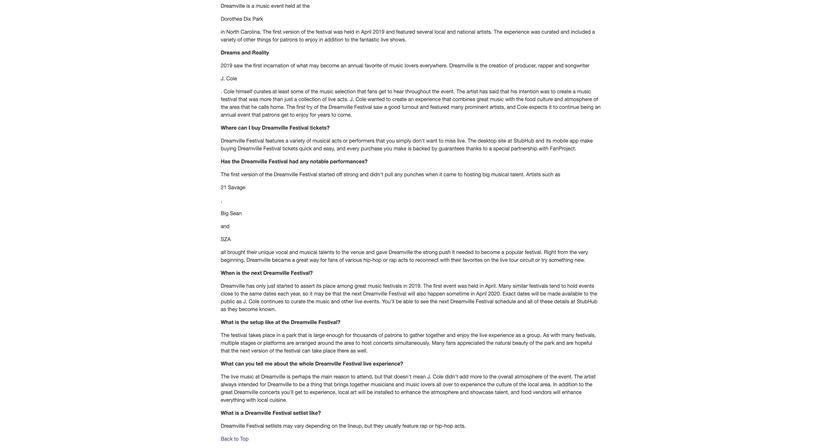 Task type: describe. For each thing, give the bounding box(es) containing it.
notable
[[310, 158, 329, 165]]

0 vertical spatial any
[[300, 158, 309, 165]]

0 vertical spatial create
[[558, 89, 572, 95]]

0 horizontal spatial held
[[285, 3, 295, 9]]

some
[[291, 89, 304, 95]]

years
[[318, 112, 330, 118]]

throughout
[[406, 89, 431, 95]]

live inside . cole himself curates at least some of the music selection that fans get to hear throughout the event. the artist has said that his intention was to create a music festival that was more than just a collection of live acts. j. cole wanted to create an experience that combines great music with the food culture and atmosphere of the area that he calls home. the first try of the dreamville festival saw a good turnout and featured many prominent artists, and cole expects it to continue being an annual event that patrons get to enjoy for years to come.
[[328, 96, 336, 102]]

cole right .
[[224, 89, 235, 95]]

get inside the live music at dreamville is perhaps the main reason to attend, but that doesn't mean j. cole didn't add more to the overall atmosphere of the event. the artist always intended for dreamville to be a thing that brings together musicians and music lovers all over to experience the culture of the local area. in addition to the great dreamville concerts you'll get to experience, local art will be installed to enhance the atmosphere and showcase talent, and food vendors will enhance everything with local cuisine.
[[295, 390, 303, 396]]

artists,
[[490, 104, 506, 110]]

that right selection
[[357, 89, 366, 95]]

in north carolina. the first version of the festival was held in april 2019 and featured several local and national artists. the experience was curated and included a variety of other things for patrons to enjoy in addition to the fantastic live shows.
[[221, 29, 596, 43]]

can for me
[[235, 361, 244, 367]]

place inside dreamville has only just started to assert its place among great music festivals in 2019. the first event was held in april. many similar festivals tend to hold events close to the same dates each year, so it may be that the next dreamville festival will also happen sometime in april 2020. exact dates will be made available to the public as j. cole continues to curate the music and other live events. you'll be able to see the next dreamville festival schedule and all of these details at stubhub as they become known.
[[323, 284, 336, 289]]

festival left tickets?
[[290, 125, 309, 131]]

sometime
[[447, 291, 470, 297]]

more inside the live music at dreamville is perhaps the main reason to attend, but that doesn't mean j. cole didn't add more to the overall atmosphere of the event. the artist always intended for dreamville to be a thing that brings together musicians and music lovers all over to experience the culture of the local area. in addition to the great dreamville concerts you'll get to experience, local art will be installed to enhance the atmosphere and showcase talent, and food vendors will enhance everything with local cuisine.
[[471, 374, 482, 380]]

music up collection at top left
[[320, 89, 334, 95]]

events
[[580, 284, 595, 289]]

about
[[274, 361, 288, 367]]

addition inside the live music at dreamville is perhaps the main reason to attend, but that doesn't mean j. cole didn't add more to the overall atmosphere of the event. the artist always intended for dreamville to be a thing that brings together musicians and music lovers all over to experience the culture of the local area. in addition to the great dreamville concerts you'll get to experience, local art will be installed to enhance the atmosphere and showcase talent, and food vendors will enhance everything with local cuisine.
[[559, 382, 578, 388]]

dreamville down the unique
[[247, 258, 271, 263]]

2020.
[[489, 291, 502, 297]]

tend
[[550, 284, 560, 289]]

1 vertical spatial an
[[409, 96, 414, 102]]

next down happen
[[439, 299, 449, 305]]

patrons inside the festival takes place in a park that is large enough for thousands of patrons to gather together and enjoy the live experience as a group. as with many festivals, multiple stages or platforms are arranged around the area to host concerts simultaneously. many fans appreciated the natural beauty of the park and are hopeful that the next version of the festival can take place there as well.
[[385, 333, 403, 339]]

will left made
[[532, 291, 539, 297]]

0 vertical spatial festival?
[[291, 270, 313, 276]]

0 horizontal spatial didn't
[[370, 172, 384, 178]]

stubhub inside dreamville festival features a variety of musical acts or performers that you simply don't want to miss live. the desktop site at stubhub and its mobile app make buying dreamville festival tickets quick and easy, and every purchase you make is backed by guarantees thanks to a special partnership with fanproject.
[[514, 138, 535, 144]]

1 horizontal spatial hip-
[[436, 424, 445, 430]]

1 vertical spatial they
[[374, 424, 384, 430]]

selection
[[335, 89, 356, 95]]

festival down notable
[[300, 172, 317, 178]]

a down everything
[[241, 410, 244, 417]]

2 horizontal spatial get
[[379, 89, 387, 95]]

just inside . cole himself curates at least some of the music selection that fans get to hear throughout the event. the artist has said that his intention was to create a music festival that was more than just a collection of live acts. j. cole wanted to create an experience that combines great music with the food culture and atmosphere of the area that he calls home. the first try of the dreamville festival saw a good turnout and featured many prominent artists, and cole expects it to continue being an annual event that patrons get to enjoy for years to come.
[[285, 96, 293, 102]]

local down 'brings'
[[339, 390, 349, 396]]

festival up you'll
[[389, 291, 407, 297]]

or down the festival.
[[536, 258, 541, 263]]

that down he
[[252, 112, 261, 118]]

festival inside . cole himself curates at least some of the music selection that fans get to hear throughout the event. the artist has said that his intention was to create a music festival that was more than just a collection of live acts. j. cole wanted to create an experience that combines great music with the food culture and atmosphere of the area that he calls home. the first try of the dreamville festival saw a good turnout and featured many prominent artists, and cole expects it to continue being an annual event that patrons get to enjoy for years to come.
[[221, 96, 237, 102]]

is left setup
[[235, 320, 239, 326]]

1 enhance from the left
[[401, 390, 421, 396]]

tell
[[256, 361, 264, 367]]

main
[[321, 374, 333, 380]]

featured inside . cole himself curates at least some of the music selection that fans get to hear throughout the event. the artist has said that his intention was to create a music festival that was more than just a collection of live acts. j. cole wanted to create an experience that combines great music with the food culture and atmosphere of the area that he calls home. the first try of the dreamville festival saw a good turnout and featured many prominent artists, and cole expects it to continue being an annual event that patrons get to enjoy for years to come.
[[431, 104, 450, 110]]

many inside . cole himself curates at least some of the music selection that fans get to hear throughout the event. the artist has said that his intention was to create a music festival that was more than just a collection of live acts. j. cole wanted to create an experience that combines great music with the food culture and atmosphere of the area that he calls home. the first try of the dreamville festival saw a good turnout and featured many prominent artists, and cole expects it to continue being an annual event that patrons get to enjoy for years to come.
[[451, 104, 464, 110]]

dreamville right has
[[241, 158, 268, 165]]

carolina.
[[241, 29, 262, 35]]

shows.
[[390, 37, 407, 43]]

festival down "cuisine."
[[273, 410, 292, 417]]

at inside dreamville has only just started to assert its place among great music festivals in 2019. the first event was held in april. many similar festivals tend to hold events close to the same dates each year, so it may be that the next dreamville festival will also happen sometime in april 2020. exact dates will be made available to the public as j. cole continues to curate the music and other live events. you'll be able to see the next dreamville festival schedule and all of these details at stubhub as they become known.
[[571, 299, 576, 305]]

0 vertical spatial make
[[581, 138, 593, 144]]

experience,
[[310, 390, 337, 396]]

will right 'art'
[[358, 390, 366, 396]]

first up savage
[[231, 172, 240, 178]]

calls
[[259, 104, 269, 110]]

dreamville down had at the left of the page
[[274, 172, 298, 178]]

partnership
[[512, 146, 538, 152]]

next up only
[[251, 270, 262, 276]]

prominent
[[465, 104, 489, 110]]

dreamville up close
[[221, 284, 245, 289]]

1 vertical spatial 2019
[[221, 63, 233, 69]]

stubhub inside dreamville has only just started to assert its place among great music festivals in 2019. the first event was held in april. many similar festivals tend to hold events close to the same dates each year, so it may be that the next dreamville festival will also happen sometime in april 2020. exact dates will be made available to the public as j. cole continues to curate the music and other live events. you'll be able to see the next dreamville festival schedule and all of these details at stubhub as they become known.
[[577, 299, 598, 305]]

a inside the live music at dreamville is perhaps the main reason to attend, but that doesn't mean j. cole didn't add more to the overall atmosphere of the event. the artist always intended for dreamville to be a thing that brings together musicians and music lovers all over to experience the culture of the local area. in addition to the great dreamville concerts you'll get to experience, local art will be installed to enhance the atmosphere and showcase talent, and food vendors will enhance everything with local cuisine.
[[307, 382, 310, 388]]

2 vertical spatial an
[[596, 104, 601, 110]]

the inside dreamville has only just started to assert its place among great music festivals in 2019. the first event was held in april. many similar festivals tend to hold events close to the same dates each year, so it may be that the next dreamville festival will also happen sometime in april 2020. exact dates will be made available to the public as j. cole continues to curate the music and other live events. you'll be able to see the next dreamville festival schedule and all of these details at stubhub as they become known.
[[424, 284, 432, 289]]

local up vendors at the bottom
[[528, 382, 539, 388]]

1 vertical spatial hop
[[445, 424, 454, 430]]

as up beauty
[[516, 333, 522, 339]]

around
[[318, 341, 334, 347]]

event. inside the live music at dreamville is perhaps the main reason to attend, but that doesn't mean j. cole didn't add more to the overall atmosphere of the event. the artist always intended for dreamville to be a thing that brings together musicians and music lovers all over to experience the culture of the local area. in addition to the great dreamville concerts you'll get to experience, local art will be installed to enhance the atmosphere and showcase talent, and food vendors will enhance everything with local cuisine.
[[559, 374, 573, 380]]

experience inside . cole himself curates at least some of the music selection that fans get to hear throughout the event. the artist has said that his intention was to create a music festival that was more than just a collection of live acts. j. cole wanted to create an experience that combines great music with the food culture and atmosphere of the area that he calls home. the first try of the dreamville festival saw a good turnout and featured many prominent artists, and cole expects it to continue being an annual event that patrons get to enjoy for years to come.
[[416, 96, 441, 102]]

music right favorite at the left of the page
[[390, 63, 404, 69]]

a right became in the bottom left of the page
[[292, 258, 295, 263]]

1 horizontal spatial acts.
[[455, 424, 466, 430]]

but inside the live music at dreamville is perhaps the main reason to attend, but that doesn't mean j. cole didn't add more to the overall atmosphere of the event. the artist always intended for dreamville to be a thing that brings together musicians and music lovers all over to experience the culture of the local area. in addition to the great dreamville concerts you'll get to experience, local art will be installed to enhance the atmosphere and showcase talent, and food vendors will enhance everything with local cuisine.
[[375, 374, 383, 380]]

j. cole
[[221, 76, 237, 82]]

artist inside the live music at dreamville is perhaps the main reason to attend, but that doesn't mean j. cole didn't add more to the overall atmosphere of the event. the artist always intended for dreamville to be a thing that brings together musicians and music lovers all over to experience the culture of the local area. in addition to the great dreamville concerts you'll get to experience, local art will be installed to enhance the atmosphere and showcase talent, and food vendors will enhance everything with local cuisine.
[[585, 374, 596, 380]]

great inside . cole himself curates at least some of the music selection that fans get to hear throughout the event. the artist has said that his intention was to create a music festival that was more than just a collection of live acts. j. cole wanted to create an experience that combines great music with the food culture and atmosphere of the area that he calls home. the first try of the dreamville festival saw a good turnout and featured many prominent artists, and cole expects it to continue being an annual event that patrons get to enjoy for years to come.
[[477, 96, 489, 102]]

what is the setup like at the dreamville festival?
[[221, 320, 341, 326]]

dreamville up setlists
[[245, 410, 271, 417]]

for inside the festival takes place in a park that is large enough for thousands of patrons to gather together and enjoy the live experience as a group. as with many festivals, multiple stages or platforms are arranged around the area to host concerts simultaneously. many fans appreciated the natural beauty of the park and are hopeful that the next version of the festival can take place there as well.
[[345, 333, 352, 339]]

0 vertical spatial may
[[310, 63, 319, 69]]

dorothea
[[221, 16, 242, 22]]

new.
[[575, 258, 586, 263]]

festival down features
[[264, 146, 281, 152]]

is inside dreamville festival features a variety of musical acts or performers that you simply don't want to miss live. the desktop site at stubhub and its mobile app make buying dreamville festival tickets quick and easy, and every purchase you make is backed by guarantees thanks to a special partnership with fanproject.
[[408, 146, 412, 152]]

j. up .
[[221, 76, 225, 82]]

2019 saw the first incarnation of what may become an annual favorite of music lovers everywhere. dreamville is the creation of producer, rapper and songwriter
[[221, 63, 590, 69]]

live inside dreamville has only just started to assert its place among great music festivals in 2019. the first event was held in april. many similar festivals tend to hold events close to the same dates each year, so it may be that the next dreamville festival will also happen sometime in april 2020. exact dates will be made available to the public as j. cole continues to curate the music and other live events. you'll be able to see the next dreamville festival schedule and all of these details at stubhub as they become known.
[[355, 299, 363, 305]]

simultaneously.
[[395, 341, 431, 347]]

details
[[555, 299, 570, 305]]

1 vertical spatial create
[[393, 96, 407, 102]]

1 horizontal spatial annual
[[348, 63, 364, 69]]

what is a dreamville festival setlist like?
[[221, 410, 321, 417]]

gather
[[410, 333, 425, 339]]

came
[[444, 172, 457, 178]]

such
[[543, 172, 554, 178]]

festival up 'top'
[[247, 424, 264, 430]]

2 vertical spatial may
[[283, 424, 293, 430]]

as right 'public'
[[237, 299, 242, 305]]

music up the being at the top
[[578, 89, 592, 95]]

miss
[[445, 138, 456, 144]]

continues
[[261, 299, 284, 305]]

perhaps
[[292, 374, 311, 380]]

dreamville up features
[[262, 125, 288, 131]]

fantastic
[[360, 37, 380, 43]]

together inside the festival takes place in a park that is large enough for thousands of patrons to gather together and enjoy the live experience as a group. as with many festivals, multiple stages or platforms are arranged around the area to host concerts simultaneously. many fans appreciated the natural beauty of the park and are hopeful that the next version of the festival can take place there as well.
[[426, 333, 446, 339]]

dreams and reality
[[221, 49, 269, 56]]

large
[[314, 333, 325, 339]]

dreamville is a music event held at the
[[221, 3, 310, 9]]

a up tickets
[[286, 138, 289, 144]]

things
[[257, 37, 271, 43]]

tour
[[510, 258, 519, 263]]

is left creation
[[475, 63, 479, 69]]

a down desktop
[[490, 146, 492, 152]]

festival inside in north carolina. the first version of the festival was held in april 2019 and featured several local and national artists. the experience was curated and included a variety of other things for patrons to enjoy in addition to the fantastic live shows.
[[316, 29, 332, 35]]

0 vertical spatial started
[[319, 172, 335, 178]]

setup
[[250, 320, 264, 326]]

it inside . cole himself curates at least some of the music selection that fans get to hear throughout the event. the artist has said that his intention was to create a music festival that was more than just a collection of live acts. j. cole wanted to create an experience that combines great music with the food culture and atmosphere of the area that he calls home. the first try of the dreamville festival saw a good turnout and featured many prominent artists, and cole expects it to continue being an annual event that patrons get to enjoy for years to come.
[[549, 104, 552, 110]]

dreamville up dorothea
[[221, 3, 245, 9]]

least
[[279, 89, 290, 95]]

1 dates from the left
[[264, 291, 277, 297]]

all inside "all brought their unique vocal and musical talents to the venue and gave dreamville the strong push it needed to become a popular festival. right from the very beginning, dreamville became a great way for fans of various hip-hop or rap acts to reconnect with their favorites on the live tour circuit or try something new."
[[221, 250, 226, 256]]

many inside the festival takes place in a park that is large enough for thousands of patrons to gather together and enjoy the live experience as a group. as with many festivals, multiple stages or platforms are arranged around the area to host concerts simultaneously. many fans appreciated the natural beauty of the park and are hopeful that the next version of the festival can take place there as well.
[[432, 341, 445, 347]]

other inside dreamville has only just started to assert its place among great music festivals in 2019. the first event was held in april. many similar festivals tend to hold events close to the same dates each year, so it may be that the next dreamville festival will also happen sometime in april 2020. exact dates will be made available to the public as j. cole continues to curate the music and other live events. you'll be able to see the next dreamville festival schedule and all of these details at stubhub as they become known.
[[342, 299, 354, 305]]

is up dix
[[247, 3, 250, 9]]

1 horizontal spatial become
[[321, 63, 340, 69]]

purchase
[[361, 146, 383, 152]]

0 vertical spatial lovers
[[405, 63, 419, 69]]

it right when
[[440, 172, 443, 178]]

talents
[[319, 250, 335, 256]]

cole up himself
[[227, 76, 237, 82]]

so
[[303, 291, 309, 297]]

next inside the festival takes place in a park that is large enough for thousands of patrons to gather together and enjoy the live experience as a group. as with many festivals, multiple stages or platforms are arranged around the area to host concerts simultaneously. many fans appreciated the natural beauty of the park and are hopeful that the next version of the festival can take place there as well.
[[240, 348, 250, 354]]

punches
[[405, 172, 424, 178]]

being
[[581, 104, 594, 110]]

backed
[[413, 146, 431, 152]]

version inside in north carolina. the first version of the festival was held in april 2019 and featured several local and national artists. the experience was curated and included a variety of other things for patrons to enjoy in addition to the fantastic live shows.
[[283, 29, 300, 35]]

attend,
[[357, 374, 374, 380]]

a up park
[[252, 3, 255, 9]]

music up park
[[256, 3, 270, 9]]

for inside . cole himself curates at least some of the music selection that fans get to hear throughout the event. the artist has said that his intention was to create a music festival that was more than just a collection of live acts. j. cole wanted to create an experience that combines great music with the food culture and atmosphere of the area that he calls home. the first try of the dreamville festival saw a good turnout and featured many prominent artists, and cole expects it to continue being an annual event that patrons get to enjoy for years to come.
[[310, 112, 316, 118]]

0 horizontal spatial on
[[332, 424, 338, 430]]

like
[[265, 320, 274, 326]]

events.
[[364, 299, 381, 305]]

that up arranged
[[298, 333, 307, 339]]

music up intended
[[240, 374, 254, 380]]

as down 'public'
[[221, 307, 226, 313]]

cole left expects
[[518, 104, 528, 110]]

cole left wanted at the left of page
[[356, 96, 367, 102]]

1 festivals from the left
[[383, 284, 402, 289]]

0 vertical spatial their
[[247, 250, 257, 256]]

where
[[221, 125, 237, 131]]

they inside dreamville has only just started to assert its place among great music festivals in 2019. the first event was held in april. many similar festivals tend to hold events close to the same dates each year, so it may be that the next dreamville festival will also happen sometime in april 2020. exact dates will be made available to the public as j. cole continues to curate the music and other live events. you'll be able to see the next dreamville festival schedule and all of these details at stubhub as they become known.
[[228, 307, 238, 313]]

1 are from the left
[[287, 341, 294, 347]]

annual inside . cole himself curates at least some of the music selection that fans get to hear throughout the event. the artist has said that his intention was to create a music festival that was more than just a collection of live acts. j. cole wanted to create an experience that combines great music with the food culture and atmosphere of the area that he calls home. the first try of the dreamville festival saw a good turnout and featured many prominent artists, and cole expects it to continue being an annual event that patrons get to enjoy for years to come.
[[221, 112, 236, 118]]

dorothea dix park
[[221, 16, 263, 22]]

0 horizontal spatial an
[[341, 63, 347, 69]]

dreamville down sometime at the right of the page
[[451, 299, 475, 305]]

has inside dreamville has only just started to assert its place among great music festivals in 2019. the first event was held in april. many similar festivals tend to hold events close to the same dates each year, so it may be that the next dreamville festival will also happen sometime in april 2020. exact dates will be made available to the public as j. cole continues to curate the music and other live events. you'll be able to see the next dreamville festival schedule and all of these details at stubhub as they become known.
[[247, 284, 255, 289]]

these
[[541, 299, 553, 305]]

the inside dreamville festival features a variety of musical acts or performers that you simply don't want to miss live. the desktop site at stubhub and its mobile app make buying dreamville festival tickets quick and easy, and every purchase you make is backed by guarantees thanks to a special partnership with fanproject.
[[468, 138, 477, 144]]

natural
[[496, 341, 511, 347]]

april inside dreamville has only just started to assert its place among great music festivals in 2019. the first event was held in april. many similar festivals tend to hold events close to the same dates each year, so it may be that the next dreamville festival will also happen sometime in april 2020. exact dates will be made available to the public as j. cole continues to curate the music and other live events. you'll be able to see the next dreamville festival schedule and all of these details at stubhub as they become known.
[[477, 291, 487, 297]]

that left "combines"
[[443, 96, 452, 102]]

patrons inside . cole himself curates at least some of the music selection that fans get to hear throughout the event. the artist has said that his intention was to create a music festival that was more than just a collection of live acts. j. cole wanted to create an experience that combines great music with the food culture and atmosphere of the area that he calls home. the first try of the dreamville festival saw a good turnout and featured many prominent artists, and cole expects it to continue being an annual event that patrons get to enjoy for years to come.
[[262, 112, 280, 118]]

a up beauty
[[523, 333, 526, 339]]

many inside the festival takes place in a park that is large enough for thousands of patrons to gather together and enjoy the live experience as a group. as with many festivals, multiple stages or platforms are arranged around the area to host concerts simultaneously. many fans appreciated the natural beauty of the park and are hopeful that the next version of the festival can take place there as well.
[[562, 333, 575, 339]]

is down everything
[[235, 410, 239, 417]]

2 vertical spatial you
[[246, 361, 255, 367]]

1 horizontal spatial rap
[[420, 424, 428, 430]]

fans inside "all brought their unique vocal and musical talents to the venue and gave dreamville the strong push it needed to become a popular festival. right from the very beginning, dreamville became a great way for fans of various hip-hop or rap acts to reconnect with their favorites on the live tour circuit or try something new."
[[328, 258, 338, 263]]

dreamville down me
[[261, 374, 286, 380]]

good
[[389, 104, 401, 110]]

dreamville down became in the bottom left of the page
[[264, 270, 290, 276]]

circuit
[[520, 258, 534, 263]]

next down "among"
[[352, 291, 362, 297]]

0 horizontal spatial saw
[[234, 63, 243, 69]]

dreamville up main
[[315, 361, 342, 367]]

music up artists,
[[490, 96, 504, 102]]

featured inside in north carolina. the first version of the festival was held in april 2019 and featured several local and national artists. the experience was curated and included a variety of other things for patrons to enjoy in addition to the fantastic live shows.
[[397, 29, 416, 35]]

musical for dreamville
[[300, 250, 318, 256]]

simply
[[397, 138, 412, 144]]

the festival takes place in a park that is large enough for thousands of patrons to gather together and enjoy the live experience as a group. as with many festivals, multiple stages or platforms are arranged around the area to host concerts simultaneously. many fans appreciated the natural beauty of the park and are hopeful that the next version of the festival can take place there as well.
[[221, 333, 597, 354]]

be up the these
[[541, 291, 547, 297]]

also
[[417, 291, 427, 297]]

the first version of the dreamville festival started off strong and didn't pull any punches when it came to hosting big musical talent. artists such as
[[221, 172, 561, 178]]

known.
[[259, 307, 276, 313]]

collection
[[299, 96, 321, 102]]

push
[[440, 250, 451, 256]]

features
[[266, 138, 284, 144]]

assert
[[301, 284, 315, 289]]

acts inside "all brought their unique vocal and musical talents to the venue and gave dreamville the strong push it needed to become a popular festival. right from the very beginning, dreamville became a great way for fans of various hip-hop or rap acts to reconnect with their favorites on the live tour circuit or try something new."
[[399, 258, 408, 263]]

a up platforms
[[282, 333, 285, 339]]

dreamville up "you'll" at the bottom left of the page
[[268, 382, 292, 388]]

1 vertical spatial musical
[[492, 172, 509, 178]]

try inside . cole himself curates at least some of the music selection that fans get to hear throughout the event. the artist has said that his intention was to create a music festival that was more than just a collection of live acts. j. cole wanted to create an experience that combines great music with the food culture and atmosphere of the area that he calls home. the first try of the dreamville festival saw a good turnout and featured many prominent artists, and cole expects it to continue being an annual event that patrons get to enjoy for years to come.
[[307, 104, 313, 110]]

dreamville up events.
[[363, 291, 388, 297]]

hop inside "all brought their unique vocal and musical talents to the venue and gave dreamville the strong push it needed to become a popular festival. right from the very beginning, dreamville became a great way for fans of various hip-hop or rap acts to reconnect with their favorites on the live tour circuit or try something new."
[[373, 258, 382, 263]]

its inside dreamville has only just started to assert its place among great music festivals in 2019. the first event was held in april. many similar festivals tend to hold events close to the same dates each year, so it may be that the next dreamville festival will also happen sometime in april 2020. exact dates will be made available to the public as j. cole continues to curate the music and other live events. you'll be able to see the next dreamville festival schedule and all of these details at stubhub as they become known.
[[316, 284, 322, 289]]

all inside the live music at dreamville is perhaps the main reason to attend, but that doesn't mean j. cole didn't add more to the overall atmosphere of the event. the artist always intended for dreamville to be a thing that brings together musicians and music lovers all over to experience the culture of the local area. in addition to the great dreamville concerts you'll get to experience, local art will be installed to enhance the atmosphere and showcase talent, and food vendors will enhance everything with local cuisine.
[[437, 382, 442, 388]]

can for dreamville
[[238, 125, 247, 131]]

1 vertical spatial park
[[545, 341, 555, 347]]

dreamville down intended
[[234, 390, 258, 396]]

unique
[[259, 250, 274, 256]]

started inside dreamville has only just started to assert its place among great music festivals in 2019. the first event was held in april. many similar festivals tend to hold events close to the same dates each year, so it may be that the next dreamville festival will also happen sometime in april 2020. exact dates will be made available to the public as j. cole continues to curate the music and other live events. you'll be able to see the next dreamville festival schedule and all of these details at stubhub as they become known.
[[277, 284, 293, 289]]

is right "when"
[[236, 270, 241, 276]]

2 vertical spatial atmosphere
[[431, 390, 459, 396]]

variety inside dreamville festival features a variety of musical acts or performers that you simply don't want to miss live. the desktop site at stubhub and its mobile app make buying dreamville festival tickets quick and easy, and every purchase you make is backed by guarantees thanks to a special partnership with fanproject.
[[290, 138, 305, 144]]

first down reality
[[254, 63, 262, 69]]

at inside . cole himself curates at least some of the music selection that fans get to hear throughout the event. the artist has said that his intention was to create a music festival that was more than just a collection of live acts. j. cole wanted to create an experience that combines great music with the food culture and atmosphere of the area that he calls home. the first try of the dreamville festival saw a good turnout and featured many prominent artists, and cole expects it to continue being an annual event that patrons get to enjoy for years to come.
[[273, 89, 277, 95]]

turnout
[[402, 104, 419, 110]]

a up continue
[[573, 89, 576, 95]]

2 vertical spatial place
[[323, 348, 336, 354]]

2 festivals from the left
[[530, 284, 549, 289]]

dreamville inside . cole himself curates at least some of the music selection that fans get to hear throughout the event. the artist has said that his intention was to create a music festival that was more than just a collection of live acts. j. cole wanted to create an experience that combines great music with the food culture and atmosphere of the area that he calls home. the first try of the dreamville festival saw a good turnout and featured many prominent artists, and cole expects it to continue being an annual event that patrons get to enjoy for years to come.
[[329, 104, 353, 110]]

version inside the festival takes place in a park that is large enough for thousands of patrons to gather together and enjoy the live experience as a group. as with many festivals, multiple stages or platforms are arranged around the area to host concerts simultaneously. many fans appreciated the natural beauty of the park and are hopeful that the next version of the festival can take place there as well.
[[252, 348, 268, 354]]

festival down 'there'
[[343, 361, 362, 367]]

music down mean
[[406, 382, 420, 388]]

variety inside in north carolina. the first version of the festival was held in april 2019 and featured several local and national artists. the experience was curated and included a variety of other things for patrons to enjoy in addition to the fantastic live shows.
[[221, 37, 236, 43]]

live inside the festival takes place in a park that is large enough for thousands of patrons to gather together and enjoy the live experience as a group. as with many festivals, multiple stages or platforms are arranged around the area to host concerts simultaneously. many fans appreciated the natural beauty of the park and are hopeful that the next version of the festival can take place there as well.
[[480, 333, 488, 339]]

top
[[240, 437, 249, 443]]

or inside dreamville festival features a variety of musical acts or performers that you simply don't want to miss live. the desktop site at stubhub and its mobile app make buying dreamville festival tickets quick and easy, and every purchase you make is backed by guarantees thanks to a special partnership with fanproject.
[[343, 138, 348, 144]]

a left "popular"
[[502, 250, 505, 256]]

will up able
[[408, 291, 416, 297]]

0 horizontal spatial but
[[365, 424, 373, 430]]

every
[[347, 146, 360, 152]]

1 vertical spatial festival?
[[319, 320, 341, 326]]

there
[[338, 348, 349, 354]]

1 vertical spatial version
[[241, 172, 258, 178]]

dreamville up large
[[291, 320, 317, 326]]

first inside dreamville has only just started to assert its place among great music festivals in 2019. the first event was held in april. many similar festivals tend to hold events close to the same dates each year, so it may be that the next dreamville festival will also happen sometime in april 2020. exact dates will be made available to the public as j. cole continues to curate the music and other live events. you'll be able to see the next dreamville festival schedule and all of these details at stubhub as they become known.
[[434, 284, 442, 289]]

vary
[[295, 424, 304, 430]]

that up musicians
[[384, 374, 393, 380]]

be down perhaps
[[299, 382, 305, 388]]

concerts inside the festival takes place in a park that is large enough for thousands of patrons to gather together and enjoy the live experience as a group. as with many festivals, multiple stages or platforms are arranged around the area to host concerts simultaneously. many fans appreciated the natural beauty of the park and are hopeful that the next version of the festival can take place there as well.
[[374, 341, 394, 347]]

happen
[[428, 291, 446, 297]]

dreamville right everywhere.
[[450, 63, 474, 69]]

festival down 2020. in the right of the page
[[476, 299, 494, 305]]

all inside dreamville has only just started to assert its place among great music festivals in 2019. the first event was held in april. many similar festivals tend to hold events close to the same dates each year, so it may be that the next dreamville festival will also happen sometime in april 2020. exact dates will be made available to the public as j. cole continues to curate the music and other live events. you'll be able to see the next dreamville festival schedule and all of these details at stubhub as they become known.
[[528, 299, 533, 305]]

favorite
[[365, 63, 382, 69]]

or right "feature"
[[429, 424, 434, 430]]

national
[[458, 29, 476, 35]]

0 horizontal spatial get
[[281, 112, 289, 118]]

music up events.
[[368, 284, 382, 289]]

in inside the festival takes place in a park that is large enough for thousands of patrons to gather together and enjoy the live experience as a group. as with many festivals, multiple stages or platforms are arranged around the area to host concerts simultaneously. many fans appreciated the natural beauty of the park and are hopeful that the next version of the festival can take place there as well.
[[277, 333, 281, 339]]

be right so
[[326, 291, 331, 297]]

it inside dreamville has only just started to assert its place among great music festivals in 2019. the first event was held in april. many similar festivals tend to hold events close to the same dates each year, so it may be that the next dreamville festival will also happen sometime in april 2020. exact dates will be made available to the public as j. cole continues to curate the music and other live events. you'll be able to see the next dreamville festival schedule and all of these details at stubhub as they become known.
[[310, 291, 313, 297]]

overall
[[499, 374, 514, 380]]

depending
[[306, 424, 331, 430]]

first inside in north carolina. the first version of the festival was held in april 2019 and featured several local and national artists. the experience was curated and included a variety of other things for patrons to enjoy in addition to the fantastic live shows.
[[273, 29, 282, 35]]

that down main
[[324, 382, 333, 388]]

1 vertical spatial any
[[395, 172, 403, 178]]

hold
[[568, 284, 578, 289]]

try inside "all brought their unique vocal and musical talents to the venue and gave dreamville the strong push it needed to become a popular festival. right from the very beginning, dreamville became a great way for fans of various hip-hop or rap acts to reconnect with their favorites on the live tour circuit or try something new."
[[542, 258, 548, 263]]

1 vertical spatial their
[[452, 258, 462, 263]]

group.
[[527, 333, 542, 339]]

that left "his"
[[501, 89, 510, 95]]

buy
[[252, 125, 261, 131]]

take
[[312, 348, 322, 354]]

a down some
[[295, 96, 297, 102]]

acts inside dreamville festival features a variety of musical acts or performers that you simply don't want to miss live. the desktop site at stubhub and its mobile app make buying dreamville festival tickets quick and easy, and every purchase you make is backed by guarantees thanks to a special partnership with fanproject.
[[332, 138, 342, 144]]

food inside the live music at dreamville is perhaps the main reason to attend, but that doesn't mean j. cole didn't add more to the overall atmosphere of the event. the artist always intended for dreamville to be a thing that brings together musicians and music lovers all over to experience the culture of the local area. in addition to the great dreamville concerts you'll get to experience, local art will be installed to enhance the atmosphere and showcase talent, and food vendors will enhance everything with local cuisine.
[[521, 390, 532, 396]]

music right curate
[[316, 299, 330, 305]]

venue
[[351, 250, 365, 256]]

showcase
[[471, 390, 494, 396]]

rap inside "all brought their unique vocal and musical talents to the venue and gave dreamville the strong push it needed to become a popular festival. right from the very beginning, dreamville became a great way for fans of various hip-hop or rap acts to reconnect with their favorites on the live tour circuit or try something new."
[[390, 258, 397, 263]]

incarnation
[[264, 63, 289, 69]]



Task type: locate. For each thing, give the bounding box(es) containing it.
cole inside the live music at dreamville is perhaps the main reason to attend, but that doesn't mean j. cole didn't add more to the overall atmosphere of the event. the artist always intended for dreamville to be a thing that brings together musicians and music lovers all over to experience the culture of the local area. in addition to the great dreamville concerts you'll get to experience, local art will be installed to enhance the atmosphere and showcase talent, and food vendors will enhance everything with local cuisine.
[[433, 374, 444, 380]]

0 vertical spatial stubhub
[[514, 138, 535, 144]]

with inside dreamville festival features a variety of musical acts or performers that you simply don't want to miss live. the desktop site at stubhub and its mobile app make buying dreamville festival tickets quick and easy, and every purchase you make is backed by guarantees thanks to a special partnership with fanproject.
[[539, 146, 549, 152]]

1 vertical spatial concerts
[[260, 390, 280, 396]]

0 horizontal spatial featured
[[397, 29, 416, 35]]

when
[[426, 172, 438, 178]]

0 horizontal spatial create
[[393, 96, 407, 102]]

0 horizontal spatial hop
[[373, 258, 382, 263]]

are left hopeful
[[567, 341, 574, 347]]

experience inside in north carolina. the first version of the festival was held in april 2019 and featured several local and national artists. the experience was curated and included a variety of other things for patrons to enjoy in addition to the fantastic live shows.
[[504, 29, 530, 35]]

1 horizontal spatial many
[[499, 284, 512, 289]]

festival left had at the left of the page
[[269, 158, 288, 165]]

that inside dreamville festival features a variety of musical acts or performers that you simply don't want to miss live. the desktop site at stubhub and its mobile app make buying dreamville festival tickets quick and easy, and every purchase you make is backed by guarantees thanks to a special partnership with fanproject.
[[376, 138, 385, 144]]

they down 'public'
[[228, 307, 238, 313]]

enough
[[327, 333, 344, 339]]

concerts right host
[[374, 341, 394, 347]]

all left the these
[[528, 299, 533, 305]]

add
[[460, 374, 469, 380]]

0 vertical spatial you
[[387, 138, 395, 144]]

fans up wanted at the left of page
[[368, 89, 378, 95]]

or inside the festival takes place in a park that is large enough for thousands of patrons to gather together and enjoy the live experience as a group. as with many festivals, multiple stages or platforms are arranged around the area to host concerts simultaneously. many fans appreciated the natural beauty of the park and are hopeful that the next version of the festival can take place there as well.
[[258, 341, 262, 347]]

1 vertical spatial try
[[542, 258, 548, 263]]

dates up 'continues'
[[264, 291, 277, 297]]

1 horizontal spatial concerts
[[374, 341, 394, 347]]

get down home.
[[281, 112, 289, 118]]

savage
[[228, 185, 246, 191]]

0 vertical spatial all
[[221, 250, 226, 256]]

0 horizontal spatial its
[[316, 284, 322, 289]]

arranged
[[296, 341, 317, 347]]

live up always
[[231, 374, 239, 380]]

variety
[[221, 37, 236, 43], [290, 138, 305, 144]]

atmosphere up the area.
[[515, 374, 543, 380]]

1 vertical spatial many
[[432, 341, 445, 347]]

2 horizontal spatial all
[[528, 299, 533, 305]]

back
[[221, 437, 233, 443]]

enhance
[[401, 390, 421, 396], [562, 390, 582, 396]]

as left well. at the bottom left of the page
[[351, 348, 356, 354]]

strong
[[344, 172, 359, 178], [423, 250, 438, 256]]

songwriter
[[566, 63, 590, 69]]

2019 inside in north carolina. the first version of the festival was held in april 2019 and featured several local and national artists. the experience was curated and included a variety of other things for patrons to enjoy in addition to the fantastic live shows.
[[373, 29, 385, 35]]

2 what from the top
[[221, 361, 234, 367]]

1 horizontal spatial 2019
[[373, 29, 385, 35]]

1 vertical spatial started
[[277, 284, 293, 289]]

was inside dreamville has only just started to assert its place among great music festivals in 2019. the first event was held in april. many similar festivals tend to hold events close to the same dates each year, so it may be that the next dreamville festival will also happen sometime in april 2020. exact dates will be made available to the public as j. cole continues to curate the music and other live events. you'll be able to see the next dreamville festival schedule and all of these details at stubhub as they become known.
[[458, 284, 467, 289]]

whole
[[299, 361, 314, 367]]

j. inside dreamville has only just started to assert its place among great music festivals in 2019. the first event was held in april. many similar festivals tend to hold events close to the same dates each year, so it may be that the next dreamville festival will also happen sometime in april 2020. exact dates will be made available to the public as j. cole continues to curate the music and other live events. you'll be able to see the next dreamville festival schedule and all of these details at stubhub as they become known.
[[243, 299, 248, 305]]

0 vertical spatial event
[[271, 3, 284, 9]]

0 horizontal spatial stubhub
[[514, 138, 535, 144]]

artist inside . cole himself curates at least some of the music selection that fans get to hear throughout the event. the artist has said that his intention was to create a music festival that was more than just a collection of live acts. j. cole wanted to create an experience that combines great music with the food culture and atmosphere of the area that he calls home. the first try of the dreamville festival saw a good turnout and featured many prominent artists, and cole expects it to continue being an annual event that patrons get to enjoy for years to come.
[[467, 89, 479, 95]]

may left vary
[[283, 424, 293, 430]]

they
[[228, 307, 238, 313], [374, 424, 384, 430]]

with inside the festival takes place in a park that is large enough for thousands of patrons to gather together and enjoy the live experience as a group. as with many festivals, multiple stages or platforms are arranged around the area to host concerts simultaneously. many fans appreciated the natural beauty of the park and are hopeful that the next version of the festival can take place there as well.
[[551, 333, 561, 339]]

to inside button
[[234, 437, 239, 443]]

for inside in north carolina. the first version of the festival was held in april 2019 and featured several local and national artists. the experience was curated and included a variety of other things for patrons to enjoy in addition to the fantastic live shows.
[[273, 37, 279, 43]]

area up 'there'
[[344, 341, 354, 347]]

2 horizontal spatial patrons
[[385, 333, 403, 339]]

concerts inside the live music at dreamville is perhaps the main reason to attend, but that doesn't mean j. cole didn't add more to the overall atmosphere of the event. the artist always intended for dreamville to be a thing that brings together musicians and music lovers all over to experience the culture of the local area. in addition to the great dreamville concerts you'll get to experience, local art will be installed to enhance the atmosphere and showcase talent, and food vendors will enhance everything with local cuisine.
[[260, 390, 280, 396]]

you left the tell
[[246, 361, 255, 367]]

musical for don't
[[313, 138, 331, 144]]

all left over on the right of the page
[[437, 382, 442, 388]]

musical
[[313, 138, 331, 144], [492, 172, 509, 178], [300, 250, 318, 256]]

1 vertical spatial fans
[[328, 258, 338, 263]]

it right push
[[452, 250, 455, 256]]

2 vertical spatial fans
[[447, 341, 456, 347]]

0 horizontal spatial try
[[307, 104, 313, 110]]

on inside "all brought their unique vocal and musical talents to the venue and gave dreamville the strong push it needed to become a popular festival. right from the very beginning, dreamville became a great way for fans of various hip-hop or rap acts to reconnect with their favorites on the live tour circuit or try something new."
[[484, 258, 490, 263]]

21
[[221, 185, 227, 191]]

for right intended
[[260, 382, 266, 388]]

will down in
[[554, 390, 561, 396]]

tickets
[[283, 146, 298, 152]]

enjoy down collection at top left
[[296, 112, 309, 118]]

come.
[[338, 112, 352, 118]]

for inside "all brought their unique vocal and musical talents to the venue and gave dreamville the strong push it needed to become a popular festival. right from the very beginning, dreamville became a great way for fans of various hip-hop or rap acts to reconnect with their favorites on the live tour circuit or try something new."
[[321, 258, 327, 263]]

year,
[[291, 291, 302, 297]]

each
[[278, 291, 289, 297]]

patrons inside in north carolina. the first version of the festival was held in april 2019 and featured several local and national artists. the experience was curated and included a variety of other things for patrons to enjoy in addition to the fantastic live shows.
[[280, 37, 298, 43]]

for inside the live music at dreamville is perhaps the main reason to attend, but that doesn't mean j. cole didn't add more to the overall atmosphere of the event. the artist always intended for dreamville to be a thing that brings together musicians and music lovers all over to experience the culture of the local area. in addition to the great dreamville concerts you'll get to experience, local art will be installed to enhance the atmosphere and showcase talent, and food vendors will enhance everything with local cuisine.
[[260, 382, 266, 388]]

dreamville up "buying"
[[221, 138, 245, 144]]

more up calls
[[260, 96, 272, 102]]

0 vertical spatial hip-
[[364, 258, 373, 263]]

atmosphere inside . cole himself curates at least some of the music selection that fans get to hear throughout the event. the artist has said that his intention was to create a music festival that was more than just a collection of live acts. j. cole wanted to create an experience that combines great music with the food culture and atmosphere of the area that he calls home. the first try of the dreamville festival saw a good turnout and featured many prominent artists, and cole expects it to continue being an annual event that patrons get to enjoy for years to come.
[[565, 96, 593, 102]]

0 vertical spatial addition
[[325, 37, 344, 43]]

all up beginning,
[[221, 250, 226, 256]]

host
[[362, 341, 372, 347]]

or down takes
[[258, 341, 262, 347]]

held inside in north carolina. the first version of the festival was held in april 2019 and featured several local and national artists. the experience was curated and included a variety of other things for patrons to enjoy in addition to the fantastic live shows.
[[345, 29, 354, 35]]

become inside dreamville has only just started to assert its place among great music festivals in 2019. the first event was held in april. many similar festivals tend to hold events close to the same dates each year, so it may be that the next dreamville festival will also happen sometime in april 2020. exact dates will be made available to the public as j. cole continues to curate the music and other live events. you'll be able to see the next dreamville festival schedule and all of these details at stubhub as they become known.
[[239, 307, 258, 313]]

like?
[[310, 410, 321, 417]]

culture up expects
[[538, 96, 553, 102]]

what for what can you tell me about the whole dreamville festival live experience?
[[221, 361, 234, 367]]

2 dates from the left
[[518, 291, 531, 297]]

dreamville right the gave
[[389, 250, 413, 256]]

or up every
[[343, 138, 348, 144]]

1 vertical spatial rap
[[420, 424, 428, 430]]

has up same
[[247, 284, 255, 289]]

that down himself
[[239, 96, 248, 102]]

public
[[221, 299, 235, 305]]

desktop
[[478, 138, 497, 144]]

create up continue
[[558, 89, 572, 95]]

0 horizontal spatial acts
[[332, 138, 342, 144]]

,
[[221, 198, 222, 204]]

hip- inside "all brought their unique vocal and musical talents to the venue and gave dreamville the strong push it needed to become a popular festival. right from the very beginning, dreamville became a great way for fans of various hip-hop or rap acts to reconnect with their favorites on the live tour circuit or try something new."
[[364, 258, 373, 263]]

hip- down the venue
[[364, 258, 373, 263]]

together right gather
[[426, 333, 446, 339]]

musical inside "all brought their unique vocal and musical talents to the venue and gave dreamville the strong push it needed to become a popular festival. right from the very beginning, dreamville became a great way for fans of various hip-hop or rap acts to reconnect with their favorites on the live tour circuit or try something new."
[[300, 250, 318, 256]]

april down april.
[[477, 291, 487, 297]]

2 horizontal spatial an
[[596, 104, 601, 110]]

live left tour
[[501, 258, 508, 263]]

2 vertical spatial version
[[252, 348, 268, 354]]

great up prominent
[[477, 96, 489, 102]]

j. inside the live music at dreamville is perhaps the main reason to attend, but that doesn't mean j. cole didn't add more to the overall atmosphere of the event. the artist always intended for dreamville to be a thing that brings together musicians and music lovers all over to experience the culture of the local area. in addition to the great dreamville concerts you'll get to experience, local art will be installed to enhance the atmosphere and showcase talent, and food vendors will enhance everything with local cuisine.
[[428, 374, 432, 380]]

0 vertical spatial its
[[546, 138, 552, 144]]

as right such
[[555, 172, 561, 178]]

0 vertical spatial version
[[283, 29, 300, 35]]

fans inside the festival takes place in a park that is large enough for thousands of patrons to gather together and enjoy the live experience as a group. as with many festivals, multiple stages or platforms are arranged around the area to host concerts simultaneously. many fans appreciated the natural beauty of the park and are hopeful that the next version of the festival can take place there as well.
[[447, 341, 456, 347]]

0 horizontal spatial strong
[[344, 172, 359, 178]]

a right included
[[593, 29, 596, 35]]

live up attend,
[[364, 361, 372, 367]]

you'll
[[282, 390, 294, 396]]

1 horizontal spatial their
[[452, 258, 462, 263]]

0 horizontal spatial dates
[[264, 291, 277, 297]]

started left off
[[319, 172, 335, 178]]

enhance right vendors at the bottom
[[562, 390, 582, 396]]

live inside "all brought their unique vocal and musical talents to the venue and gave dreamville the strong push it needed to become a popular festival. right from the very beginning, dreamville became a great way for fans of various hip-hop or rap acts to reconnect with their favorites on the live tour circuit or try something new."
[[501, 258, 508, 263]]

acts left reconnect
[[399, 258, 408, 263]]

at inside the live music at dreamville is perhaps the main reason to attend, but that doesn't mean j. cole didn't add more to the overall atmosphere of the event. the artist always intended for dreamville to be a thing that brings together musicians and music lovers all over to experience the culture of the local area. in addition to the great dreamville concerts you'll get to experience, local art will be installed to enhance the atmosphere and showcase talent, and food vendors will enhance everything with local cuisine.
[[256, 374, 260, 380]]

may right so
[[314, 291, 324, 297]]

1 vertical spatial on
[[332, 424, 338, 430]]

is inside the live music at dreamville is perhaps the main reason to attend, but that doesn't mean j. cole didn't add more to the overall atmosphere of the event. the artist always intended for dreamville to be a thing that brings together musicians and music lovers all over to experience the culture of the local area. in addition to the great dreamville concerts you'll get to experience, local art will be installed to enhance the atmosphere and showcase talent, and food vendors will enhance everything with local cuisine.
[[287, 374, 291, 380]]

0 horizontal spatial has
[[247, 284, 255, 289]]

talent.
[[511, 172, 525, 178]]

0 horizontal spatial many
[[432, 341, 445, 347]]

area inside . cole himself curates at least some of the music selection that fans get to hear throughout the event. the artist has said that his intention was to create a music festival that was more than just a collection of live acts. j. cole wanted to create an experience that combines great music with the food culture and atmosphere of the area that he calls home. the first try of the dreamville festival saw a good turnout and featured many prominent artists, and cole expects it to continue being an annual event that patrons get to enjoy for years to come.
[[230, 104, 240, 110]]

close
[[221, 291, 233, 297]]

just inside dreamville has only just started to assert its place among great music festivals in 2019. the first event was held in april. many similar festivals tend to hold events close to the same dates each year, so it may be that the next dreamville festival will also happen sometime in april 2020. exact dates will be made available to the public as j. cole continues to curate the music and other live events. you'll be able to see the next dreamville festival schedule and all of these details at stubhub as they become known.
[[267, 284, 276, 289]]

0 horizontal spatial their
[[247, 250, 257, 256]]

beginning,
[[221, 258, 245, 263]]

next down "stages"
[[240, 348, 250, 354]]

1 horizontal spatial saw
[[374, 104, 383, 110]]

0 vertical spatial more
[[260, 96, 272, 102]]

held
[[285, 3, 295, 9], [345, 29, 354, 35], [469, 284, 479, 289]]

has
[[480, 89, 488, 95], [247, 284, 255, 289]]

you right purchase
[[384, 146, 393, 152]]

musical inside dreamville festival features a variety of musical acts or performers that you simply don't want to miss live. the desktop site at stubhub and its mobile app make buying dreamville festival tickets quick and easy, and every purchase you make is backed by guarantees thanks to a special partnership with fanproject.
[[313, 138, 331, 144]]

first right carolina.
[[273, 29, 282, 35]]

artists.
[[477, 29, 493, 35]]

saw inside . cole himself curates at least some of the music selection that fans get to hear throughout the event. the artist has said that his intention was to create a music festival that was more than just a collection of live acts. j. cole wanted to create an experience that combines great music with the food culture and atmosphere of the area that he calls home. the first try of the dreamville festival saw a good turnout and featured many prominent artists, and cole expects it to continue being an annual event that patrons get to enjoy for years to come.
[[374, 104, 383, 110]]

event
[[271, 3, 284, 9], [238, 112, 251, 118], [444, 284, 457, 289]]

may right 'what'
[[310, 63, 319, 69]]

you
[[387, 138, 395, 144], [384, 146, 393, 152], [246, 361, 255, 367]]

with down intended
[[246, 398, 256, 404]]

brings
[[334, 382, 349, 388]]

became
[[272, 258, 291, 263]]

it right so
[[310, 291, 313, 297]]

live inside the live music at dreamville is perhaps the main reason to attend, but that doesn't mean j. cole didn't add more to the overall atmosphere of the event. the artist always intended for dreamville to be a thing that brings together musicians and music lovers all over to experience the culture of the local area. in addition to the great dreamville concerts you'll get to experience, local art will be installed to enhance the atmosphere and showcase talent, and food vendors will enhance everything with local cuisine.
[[231, 374, 239, 380]]

2 vertical spatial event
[[444, 284, 457, 289]]

0 vertical spatial 2019
[[373, 29, 385, 35]]

live inside in north carolina. the first version of the festival was held in april 2019 and featured several local and national artists. the experience was curated and included a variety of other things for patrons to enjoy in addition to the fantastic live shows.
[[381, 37, 389, 43]]

0 horizontal spatial many
[[451, 104, 464, 110]]

0 horizontal spatial event
[[238, 112, 251, 118]]

lovers inside the live music at dreamville is perhaps the main reason to attend, but that doesn't mean j. cole didn't add more to the overall atmosphere of the event. the artist always intended for dreamville to be a thing that brings together musicians and music lovers all over to experience the culture of the local area. in addition to the great dreamville concerts you'll get to experience, local art will be installed to enhance the atmosphere and showcase talent, and food vendors will enhance everything with local cuisine.
[[421, 382, 435, 388]]

food left vendors at the bottom
[[521, 390, 532, 396]]

1 horizontal spatial they
[[374, 424, 384, 430]]

0 vertical spatial food
[[526, 96, 536, 102]]

1 vertical spatial place
[[263, 333, 275, 339]]

easy,
[[324, 146, 336, 152]]

that up purchase
[[376, 138, 385, 144]]

1 vertical spatial make
[[394, 146, 407, 152]]

it inside "all brought their unique vocal and musical talents to the venue and gave dreamville the strong push it needed to become a popular festival. right from the very beginning, dreamville became a great way for fans of various hip-hop or rap acts to reconnect with their favorites on the live tour circuit or try something new."
[[452, 250, 455, 256]]

art
[[351, 390, 357, 396]]

1 horizontal spatial featured
[[431, 104, 450, 110]]

live down selection
[[328, 96, 336, 102]]

1 vertical spatial annual
[[221, 112, 236, 118]]

experience inside the live music at dreamville is perhaps the main reason to attend, but that doesn't mean j. cole didn't add more to the overall atmosphere of the event. the artist always intended for dreamville to be a thing that brings together musicians and music lovers all over to experience the culture of the local area. in addition to the great dreamville concerts you'll get to experience, local art will be installed to enhance the atmosphere and showcase talent, and food vendors will enhance everything with local cuisine.
[[461, 382, 486, 388]]

didn't inside the live music at dreamville is perhaps the main reason to attend, but that doesn't mean j. cole didn't add more to the overall atmosphere of the event. the artist always intended for dreamville to be a thing that brings together musicians and music lovers all over to experience the culture of the local area. in addition to the great dreamville concerts you'll get to experience, local art will be installed to enhance the atmosphere and showcase talent, and food vendors will enhance everything with local cuisine.
[[445, 374, 459, 380]]

experience inside the festival takes place in a park that is large enough for thousands of patrons to gather together and enjoy the live experience as a group. as with many festivals, multiple stages or platforms are arranged around the area to host concerts simultaneously. many fans appreciated the natural beauty of the park and are hopeful that the next version of the festival can take place there as well.
[[489, 333, 515, 339]]

0 vertical spatial event.
[[441, 89, 455, 95]]

1 horizontal spatial lovers
[[421, 382, 435, 388]]

0 horizontal spatial area
[[230, 104, 240, 110]]

0 vertical spatial concerts
[[374, 341, 394, 347]]

local
[[435, 29, 446, 35], [528, 382, 539, 388], [339, 390, 349, 396], [258, 398, 268, 404]]

of inside "all brought their unique vocal and musical talents to the venue and gave dreamville the strong push it needed to become a popular festival. right from the very beginning, dreamville became a great way for fans of various hip-hop or rap acts to reconnect with their favorites on the live tour circuit or try something new."
[[340, 258, 344, 263]]

installed
[[375, 390, 394, 396]]

event. inside . cole himself curates at least some of the music selection that fans get to hear throughout the event. the artist has said that his intention was to create a music festival that was more than just a collection of live acts. j. cole wanted to create an experience that combines great music with the food culture and atmosphere of the area that he calls home. the first try of the dreamville festival saw a good turnout and featured many prominent artists, and cole expects it to continue being an annual event that patrons get to enjoy for years to come.
[[441, 89, 455, 95]]

1 horizontal spatial didn't
[[445, 374, 459, 380]]

with inside . cole himself curates at least some of the music selection that fans get to hear throughout the event. the artist has said that his intention was to create a music festival that was more than just a collection of live acts. j. cole wanted to create an experience that combines great music with the food culture and atmosphere of the area that he calls home. the first try of the dreamville festival saw a good turnout and featured many prominent artists, and cole expects it to continue being an annual event that patrons get to enjoy for years to come.
[[506, 96, 515, 102]]

same
[[250, 291, 262, 297]]

what down multiple
[[221, 361, 234, 367]]

big
[[221, 211, 229, 217]]

strong up reconnect
[[423, 250, 438, 256]]

want
[[427, 138, 438, 144]]

j. inside . cole himself curates at least some of the music selection that fans get to hear throughout the event. the artist has said that his intention was to create a music festival that was more than just a collection of live acts. j. cole wanted to create an experience that combines great music with the food culture and atmosphere of the area that he calls home. the first try of the dreamville festival saw a good turnout and featured many prominent artists, and cole expects it to continue being an annual event that patrons get to enjoy for years to come.
[[350, 96, 354, 102]]

place down around
[[323, 348, 336, 354]]

be left the installed
[[367, 390, 373, 396]]

they left "usually" on the left of the page
[[374, 424, 384, 430]]

festival.
[[525, 250, 543, 256]]

hosting
[[464, 172, 482, 178]]

0 horizontal spatial rap
[[390, 258, 397, 263]]

1 horizontal spatial an
[[409, 96, 414, 102]]

0 horizontal spatial enhance
[[401, 390, 421, 396]]

a left the good
[[385, 104, 387, 110]]

place left "among"
[[323, 284, 336, 289]]

performers
[[349, 138, 375, 144]]

event inside dreamville has only just started to assert its place among great music festivals in 2019. the first event was held in april. many similar festivals tend to hold events close to the same dates each year, so it may be that the next dreamville festival will also happen sometime in april 2020. exact dates will be made available to the public as j. cole continues to curate the music and other live events. you'll be able to see the next dreamville festival schedule and all of these details at stubhub as they become known.
[[444, 284, 457, 289]]

1 horizontal spatial event.
[[559, 374, 573, 380]]

1 vertical spatial atmosphere
[[515, 374, 543, 380]]

0 horizontal spatial hip-
[[364, 258, 373, 263]]

see
[[421, 299, 429, 305]]

stubhub
[[514, 138, 535, 144], [577, 299, 598, 305]]

can inside the festival takes place in a park that is large enough for thousands of patrons to gather together and enjoy the live experience as a group. as with many festivals, multiple stages or platforms are arranged around the area to host concerts simultaneously. many fans appreciated the natural beauty of the park and are hopeful that the next version of the festival can take place there as well.
[[302, 348, 311, 354]]

0 vertical spatial artist
[[467, 89, 479, 95]]

annual left favorite at the left of the page
[[348, 63, 364, 69]]

variety down north
[[221, 37, 236, 43]]

musicians
[[371, 382, 394, 388]]

for right the enough
[[345, 333, 352, 339]]

food down intention
[[526, 96, 536, 102]]

1 what from the top
[[221, 320, 234, 326]]

featured
[[397, 29, 416, 35], [431, 104, 450, 110]]

or
[[343, 138, 348, 144], [383, 258, 388, 263], [536, 258, 541, 263], [258, 341, 262, 347], [429, 424, 434, 430]]

festivals,
[[576, 333, 597, 339]]

3 what from the top
[[221, 410, 234, 417]]

at
[[297, 3, 301, 9], [273, 89, 277, 95], [508, 138, 513, 144], [571, 299, 576, 305], [276, 320, 280, 326], [256, 374, 260, 380]]

1 horizontal spatial started
[[319, 172, 335, 178]]

0 horizontal spatial park
[[287, 333, 297, 339]]

0 horizontal spatial make
[[394, 146, 407, 152]]

i
[[249, 125, 250, 131]]

1 horizontal spatial addition
[[559, 382, 578, 388]]

try down right
[[542, 258, 548, 263]]

any right had at the left of the page
[[300, 158, 309, 165]]

annual up "where"
[[221, 112, 236, 118]]

everything
[[221, 398, 245, 404]]

as
[[544, 333, 550, 339]]

what down everything
[[221, 410, 234, 417]]

but right lineup,
[[365, 424, 373, 430]]

0 horizontal spatial other
[[244, 37, 256, 43]]

0 vertical spatial acts
[[332, 138, 342, 144]]

held inside dreamville has only just started to assert its place among great music festivals in 2019. the first event was held in april. many similar festivals tend to hold events close to the same dates each year, so it may be that the next dreamville festival will also happen sometime in april 2020. exact dates will be made available to the public as j. cole continues to curate the music and other live events. you'll be able to see the next dreamville festival schedule and all of these details at stubhub as they become known.
[[469, 284, 479, 289]]

other inside in north carolina. the first version of the festival was held in april 2019 and featured several local and national artists. the experience was curated and included a variety of other things for patrons to enjoy in addition to the fantastic live shows.
[[244, 37, 256, 43]]

you'll
[[382, 299, 395, 305]]

that down multiple
[[221, 348, 230, 354]]

an right the being at the top
[[596, 104, 601, 110]]

fans left appreciated
[[447, 341, 456, 347]]

dreamville down i
[[238, 146, 262, 152]]

of inside dreamville festival features a variety of musical acts or performers that you simply don't want to miss live. the desktop site at stubhub and its mobile app make buying dreamville festival tickets quick and easy, and every purchase you make is backed by guarantees thanks to a special partnership with fanproject.
[[307, 138, 311, 144]]

and
[[386, 29, 395, 35], [447, 29, 456, 35], [561, 29, 570, 35], [242, 49, 251, 56], [555, 63, 564, 69], [555, 96, 564, 102], [420, 104, 429, 110], [507, 104, 516, 110], [536, 138, 545, 144], [314, 146, 322, 152], [337, 146, 346, 152], [360, 172, 369, 178], [221, 224, 230, 230], [290, 250, 298, 256], [366, 250, 375, 256], [331, 299, 340, 305], [518, 299, 527, 305], [447, 333, 456, 339], [557, 341, 565, 347], [396, 382, 405, 388], [460, 390, 469, 396], [511, 390, 520, 396]]

addition inside in north carolina. the first version of the festival was held in april 2019 and featured several local and national artists. the experience was curated and included a variety of other things for patrons to enjoy in addition to the fantastic live shows.
[[325, 37, 344, 43]]

dreamville festival setlists may vary depending on the lineup, but they usually feature rap or hip-hop acts.
[[221, 424, 466, 430]]

reconnect
[[416, 258, 439, 263]]

area inside the festival takes place in a park that is large enough for thousands of patrons to gather together and enjoy the live experience as a group. as with many festivals, multiple stages or platforms are arranged around the area to host concerts simultaneously. many fans appreciated the natural beauty of the park and are hopeful that the next version of the festival can take place there as well.
[[344, 341, 354, 347]]

0 horizontal spatial festival?
[[291, 270, 313, 276]]

1 horizontal spatial get
[[295, 390, 303, 396]]

festival down buy
[[247, 138, 264, 144]]

experience?
[[373, 361, 404, 367]]

on right depending on the left of page
[[332, 424, 338, 430]]

a inside in north carolina. the first version of the festival was held in april 2019 and featured several local and national artists. the experience was curated and included a variety of other things for patrons to enjoy in addition to the fantastic live shows.
[[593, 29, 596, 35]]

for
[[273, 37, 279, 43], [310, 112, 316, 118], [321, 258, 327, 263], [345, 333, 352, 339], [260, 382, 266, 388]]

is up arranged
[[309, 333, 312, 339]]

0 horizontal spatial together
[[350, 382, 370, 388]]

0 vertical spatial can
[[238, 125, 247, 131]]

what for what is a dreamville festival setlist like?
[[221, 410, 234, 417]]

at inside dreamville festival features a variety of musical acts or performers that you simply don't want to miss live. the desktop site at stubhub and its mobile app make buying dreamville festival tickets quick and easy, and every purchase you make is backed by guarantees thanks to a special partnership with fanproject.
[[508, 138, 513, 144]]

festivals up you'll
[[383, 284, 402, 289]]

takes
[[249, 333, 261, 339]]

event inside . cole himself curates at least some of the music selection that fans get to hear throughout the event. the artist has said that his intention was to create a music festival that was more than just a collection of live acts. j. cole wanted to create an experience that combines great music with the food culture and atmosphere of the area that he calls home. the first try of the dreamville festival saw a good turnout and featured many prominent artists, and cole expects it to continue being an annual event that patrons get to enjoy for years to come.
[[238, 112, 251, 118]]

food inside . cole himself curates at least some of the music selection that fans get to hear throughout the event. the artist has said that his intention was to create a music festival that was more than just a collection of live acts. j. cole wanted to create an experience that combines great music with the food culture and atmosphere of the area that he calls home. the first try of the dreamville festival saw a good turnout and featured many prominent artists, and cole expects it to continue being an annual event that patrons get to enjoy for years to come.
[[526, 96, 536, 102]]

may inside dreamville has only just started to assert its place among great music festivals in 2019. the first event was held in april. many similar festivals tend to hold events close to the same dates each year, so it may be that the next dreamville festival will also happen sometime in april 2020. exact dates will be made available to the public as j. cole continues to curate the music and other live events. you'll be able to see the next dreamville festival schedule and all of these details at stubhub as they become known.
[[314, 291, 324, 297]]

many left festivals, at the bottom of page
[[562, 333, 575, 339]]

setlist
[[293, 410, 308, 417]]

1 vertical spatial culture
[[497, 382, 512, 388]]

1 horizontal spatial stubhub
[[577, 299, 598, 305]]

be left able
[[396, 299, 402, 305]]

an
[[341, 63, 347, 69], [409, 96, 414, 102], [596, 104, 601, 110]]

stubhub up partnership
[[514, 138, 535, 144]]

cole inside dreamville has only just started to assert its place among great music festivals in 2019. the first event was held in april. many similar festivals tend to hold events close to the same dates each year, so it may be that the next dreamville festival will also happen sometime in april 2020. exact dates will be made available to the public as j. cole continues to curate the music and other live events. you'll be able to see the next dreamville festival schedule and all of these details at stubhub as they become known.
[[249, 299, 260, 305]]

on
[[484, 258, 490, 263], [332, 424, 338, 430]]

atmosphere
[[565, 96, 593, 102], [515, 374, 543, 380], [431, 390, 459, 396]]

2 enhance from the left
[[562, 390, 582, 396]]

0 horizontal spatial all
[[221, 250, 226, 256]]

1 horizontal spatial event
[[271, 3, 284, 9]]

enjoy inside the festival takes place in a park that is large enough for thousands of patrons to gather together and enjoy the live experience as a group. as with many festivals, multiple stages or platforms are arranged around the area to host concerts simultaneously. many fans appreciated the natural beauty of the park and are hopeful that the next version of the festival can take place there as well.
[[457, 333, 470, 339]]

acts.
[[338, 96, 349, 102], [455, 424, 466, 430]]

the
[[303, 3, 310, 9], [307, 29, 315, 35], [351, 37, 359, 43], [245, 63, 252, 69], [481, 63, 488, 69], [311, 89, 318, 95], [433, 89, 440, 95], [517, 96, 524, 102], [221, 104, 228, 110], [320, 104, 328, 110], [232, 158, 240, 165], [265, 172, 273, 178], [342, 250, 349, 256], [415, 250, 422, 256], [570, 250, 578, 256], [492, 258, 499, 263], [242, 270, 250, 276], [241, 291, 248, 297], [343, 291, 351, 297], [590, 291, 598, 297], [307, 299, 315, 305], [431, 299, 438, 305], [241, 320, 249, 326], [282, 320, 290, 326], [471, 333, 479, 339], [336, 341, 343, 347], [487, 341, 494, 347], [536, 341, 543, 347], [231, 348, 239, 354], [276, 348, 283, 354], [290, 361, 298, 367], [313, 374, 320, 380], [490, 374, 497, 380], [550, 374, 558, 380], [488, 382, 495, 388], [520, 382, 527, 388], [586, 382, 593, 388], [423, 390, 430, 396], [339, 424, 347, 430]]

vocal
[[276, 250, 288, 256]]

1 vertical spatial get
[[281, 112, 289, 118]]

great inside dreamville has only just started to assert its place among great music festivals in 2019. the first event was held in april. many similar festivals tend to hold events close to the same dates each year, so it may be that the next dreamville festival will also happen sometime in april 2020. exact dates will be made available to the public as j. cole continues to curate the music and other live events. you'll be able to see the next dreamville festival schedule and all of these details at stubhub as they become known.
[[355, 284, 367, 289]]

culture inside the live music at dreamville is perhaps the main reason to attend, but that doesn't mean j. cole didn't add more to the overall atmosphere of the event. the artist always intended for dreamville to be a thing that brings together musicians and music lovers all over to experience the culture of the local area. in addition to the great dreamville concerts you'll get to experience, local art will be installed to enhance the atmosphere and showcase talent, and food vendors will enhance everything with local cuisine.
[[497, 382, 512, 388]]

1 vertical spatial didn't
[[445, 374, 459, 380]]

1 vertical spatial but
[[365, 424, 373, 430]]

or down the gave
[[383, 258, 388, 263]]

1 vertical spatial you
[[384, 146, 393, 152]]

1 vertical spatial patrons
[[262, 112, 280, 118]]

appreciated
[[458, 341, 485, 347]]

fans inside . cole himself curates at least some of the music selection that fans get to hear throughout the event. the artist has said that his intention was to create a music festival that was more than just a collection of live acts. j. cole wanted to create an experience that combines great music with the food culture and atmosphere of the area that he calls home. the first try of the dreamville festival saw a good turnout and featured many prominent artists, and cole expects it to continue being an annual event that patrons get to enjoy for years to come.
[[368, 89, 378, 95]]

2 vertical spatial can
[[235, 361, 244, 367]]

enjoy up appreciated
[[457, 333, 470, 339]]

off
[[337, 172, 343, 178]]

always
[[221, 382, 237, 388]]

0 vertical spatial try
[[307, 104, 313, 110]]

april.
[[486, 284, 498, 289]]

that left he
[[241, 104, 250, 110]]

1 horizontal spatial any
[[395, 172, 403, 178]]

0 horizontal spatial just
[[267, 284, 276, 289]]

acts. inside . cole himself curates at least some of the music selection that fans get to hear throughout the event. the artist has said that his intention was to create a music festival that was more than just a collection of live acts. j. cole wanted to create an experience that combines great music with the food culture and atmosphere of the area that he calls home. the first try of the dreamville festival saw a good turnout and featured many prominent artists, and cole expects it to continue being an annual event that patrons get to enjoy for years to come.
[[338, 96, 349, 102]]

0 vertical spatial fans
[[368, 89, 378, 95]]

try down collection at top left
[[307, 104, 313, 110]]

feature
[[403, 424, 419, 430]]

enjoy inside in north carolina. the first version of the festival was held in april 2019 and featured several local and national artists. the experience was curated and included a variety of other things for patrons to enjoy in addition to the fantastic live shows.
[[306, 37, 318, 43]]

something
[[549, 258, 574, 263]]

1 horizontal spatial just
[[285, 96, 293, 102]]

0 vertical spatial many
[[499, 284, 512, 289]]

when
[[221, 270, 235, 276]]

0 vertical spatial just
[[285, 96, 293, 102]]

2 are from the left
[[567, 341, 574, 347]]

has inside . cole himself curates at least some of the music selection that fans get to hear throughout the event. the artist has said that his intention was to create a music festival that was more than just a collection of live acts. j. cole wanted to create an experience that combines great music with the food culture and atmosphere of the area that he calls home. the first try of the dreamville festival saw a good turnout and featured many prominent artists, and cole expects it to continue being an annual event that patrons get to enjoy for years to come.
[[480, 89, 488, 95]]

what for what is the setup like at the dreamville festival?
[[221, 320, 234, 326]]

1 horizontal spatial fans
[[368, 89, 378, 95]]

dreamville up back to top button
[[221, 424, 245, 430]]

2 horizontal spatial atmosphere
[[565, 96, 593, 102]]

local up what is a dreamville festival setlist like?
[[258, 398, 268, 404]]

local inside in north carolina. the first version of the festival was held in april 2019 and featured several local and national artists. the experience was curated and included a variety of other things for patrons to enjoy in addition to the fantastic live shows.
[[435, 29, 446, 35]]

hop
[[373, 258, 382, 263], [445, 424, 454, 430]]

culture inside . cole himself curates at least some of the music selection that fans get to hear throughout the event. the artist has said that his intention was to create a music festival that was more than just a collection of live acts. j. cole wanted to create an experience that combines great music with the food culture and atmosphere of the area that he calls home. the first try of the dreamville festival saw a good turnout and featured many prominent artists, and cole expects it to continue being an annual event that patrons get to enjoy for years to come.
[[538, 96, 553, 102]]

festival?
[[291, 270, 313, 276], [319, 320, 341, 326]]

with right partnership
[[539, 146, 549, 152]]

acts
[[332, 138, 342, 144], [399, 258, 408, 263]]

the inside the festival takes place in a park that is large enough for thousands of patrons to gather together and enjoy the live experience as a group. as with many festivals, multiple stages or platforms are arranged around the area to host concerts simultaneously. many fans appreciated the natural beauty of the park and are hopeful that the next version of the festival can take place there as well.
[[221, 333, 230, 339]]

of inside dreamville has only just started to assert its place among great music festivals in 2019. the first event was held in april. many similar festivals tend to hold events close to the same dates each year, so it may be that the next dreamville festival will also happen sometime in april 2020. exact dates will be made available to the public as j. cole continues to curate the music and other live events. you'll be able to see the next dreamville festival schedule and all of these details at stubhub as they become known.
[[535, 299, 539, 305]]

brought
[[228, 250, 246, 256]]

can
[[238, 125, 247, 131], [302, 348, 311, 354], [235, 361, 244, 367]]

what can you tell me about the whole dreamville festival live experience?
[[221, 361, 404, 367]]

0 vertical spatial park
[[287, 333, 297, 339]]

as
[[555, 172, 561, 178], [237, 299, 242, 305], [221, 307, 226, 313], [516, 333, 522, 339], [351, 348, 356, 354]]

1 vertical spatial together
[[350, 382, 370, 388]]

1 vertical spatial strong
[[423, 250, 438, 256]]

2019.
[[409, 284, 422, 289]]

artist
[[467, 89, 479, 95], [585, 374, 596, 380]]

quick
[[300, 146, 312, 152]]

site
[[499, 138, 507, 144]]



Task type: vqa. For each thing, say whether or not it's contained in the screenshot.
My Tickets
no



